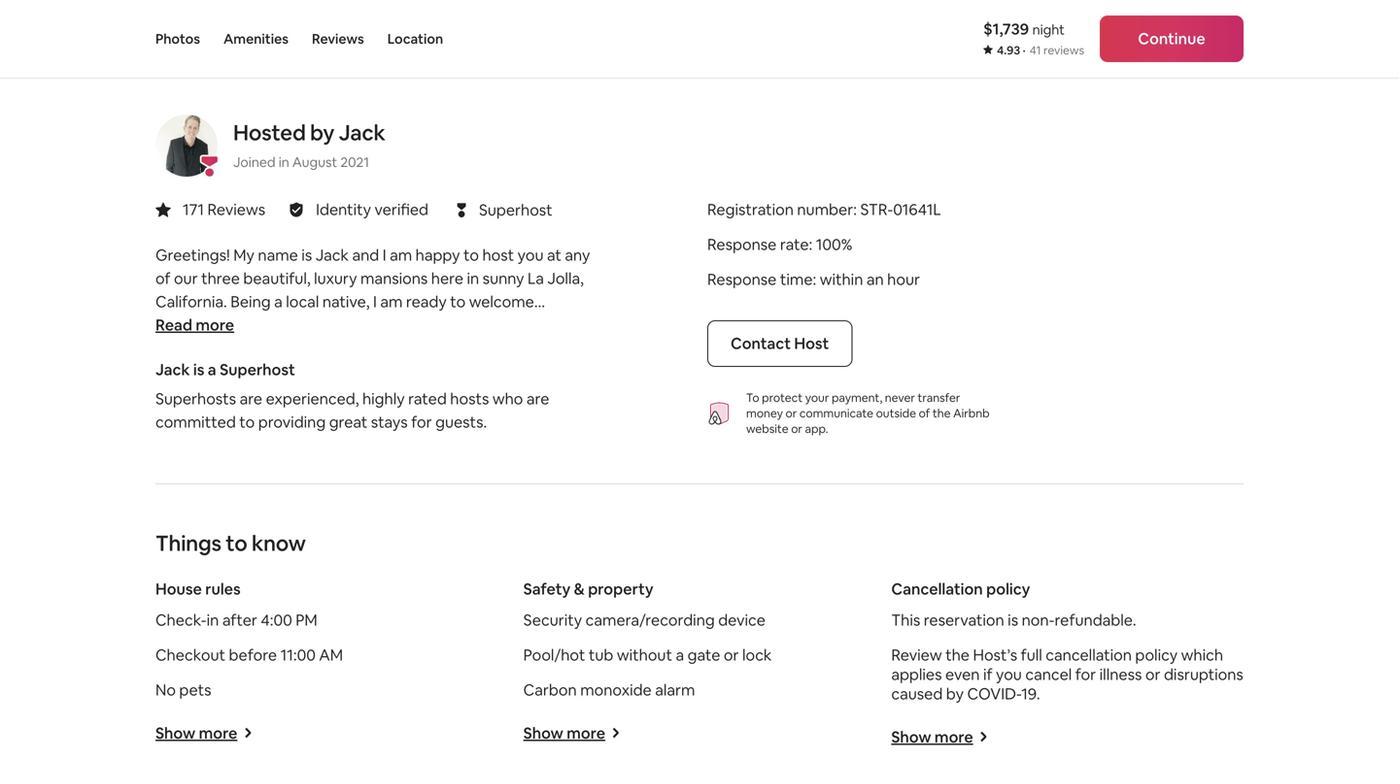 Task type: locate. For each thing, give the bounding box(es) containing it.
jack up luxury
[[316, 245, 349, 265]]

the
[[933, 406, 951, 421], [946, 645, 970, 665]]

1 horizontal spatial superhost
[[479, 200, 553, 220]]

am down mansions
[[380, 292, 403, 312]]

or
[[786, 406, 797, 421], [791, 421, 802, 437], [724, 645, 739, 665], [1145, 665, 1161, 685]]

1 vertical spatial for
[[1075, 665, 1096, 685]]

response down 'response rate : 100%'
[[707, 269, 777, 289]]

superhost up host
[[479, 200, 553, 220]]

i right native,
[[373, 292, 377, 312]]

house rules
[[155, 579, 241, 599]]

host's
[[973, 645, 1017, 665]]

0 vertical spatial by
[[310, 119, 334, 147]]

show for carbon
[[523, 724, 563, 744]]

a inside jack is a superhost superhosts are experienced, highly rated hosts who are committed to providing great stays for guests.
[[208, 360, 216, 380]]

1 vertical spatial of
[[919, 406, 930, 421]]

2 vertical spatial jack
[[155, 360, 190, 380]]

2 vertical spatial a
[[676, 645, 684, 665]]

0 horizontal spatial policy
[[986, 579, 1030, 599]]

2 horizontal spatial show
[[891, 728, 931, 747]]

to inside jack is a superhost superhosts are experienced, highly rated hosts who are committed to providing great stays for guests.
[[239, 412, 255, 432]]

1 vertical spatial a
[[208, 360, 216, 380]]

of down transfer
[[919, 406, 930, 421]]

property
[[588, 579, 654, 599]]

0 vertical spatial response
[[707, 234, 777, 254]]

any
[[565, 245, 590, 265]]

2 response from the top
[[707, 269, 777, 289]]

disruptions
[[1164, 665, 1244, 685]]

checkout before 11:00 am
[[155, 645, 343, 665]]

1 horizontal spatial policy
[[1135, 645, 1178, 665]]

0 vertical spatial the
[[933, 406, 951, 421]]

illness
[[1100, 665, 1142, 685]]

: left 100%
[[809, 234, 813, 254]]

jack
[[339, 119, 385, 147], [316, 245, 349, 265], [155, 360, 190, 380]]

to left providing
[[239, 412, 255, 432]]

jack up the 2021
[[339, 119, 385, 147]]

show more button down carbon
[[523, 724, 621, 744]]

reviews
[[312, 30, 364, 48], [207, 199, 265, 219]]

superhosts
[[155, 389, 236, 409]]

1 horizontal spatial is
[[301, 245, 312, 265]]

policy up the this reservation is non-refundable.
[[986, 579, 1030, 599]]

you right if
[[996, 665, 1022, 685]]

cancellation
[[891, 579, 983, 599]]

i
[[383, 245, 386, 265], [373, 292, 377, 312]]

reviews
[[1044, 43, 1084, 58]]

in left 'after'
[[207, 610, 219, 630]]

1 vertical spatial the
[[946, 645, 970, 665]]

you
[[518, 245, 544, 265], [996, 665, 1022, 685]]

1 horizontal spatial in
[[279, 153, 289, 171]]

of left our
[[155, 268, 170, 288]]

response for response rate
[[707, 234, 777, 254]]

continue button
[[1100, 16, 1244, 62]]

a
[[274, 292, 282, 312], [208, 360, 216, 380], [676, 645, 684, 665]]

things
[[155, 530, 221, 558]]

reviews right the 171
[[207, 199, 265, 219]]

the down 'reservation'
[[946, 645, 970, 665]]

the down transfer
[[933, 406, 951, 421]]

jack is a superhost. learn more about jack. image
[[155, 114, 218, 177], [155, 114, 218, 177]]

1 vertical spatial :
[[809, 234, 813, 254]]

show more down carbon
[[523, 724, 605, 744]]

2 vertical spatial :
[[813, 269, 816, 289]]

contact host
[[731, 334, 829, 353]]

1 vertical spatial in
[[467, 268, 479, 288]]

hosted by jack joined in august 2021
[[233, 119, 385, 171]]

1 response from the top
[[707, 234, 777, 254]]

1 horizontal spatial are
[[527, 389, 549, 409]]

1 horizontal spatial of
[[919, 406, 930, 421]]

for inside jack is a superhost superhosts are experienced, highly rated hosts who are committed to providing great stays for guests.
[[411, 412, 432, 432]]

1 vertical spatial you
[[996, 665, 1022, 685]]

am
[[319, 645, 343, 665]]

sunny
[[483, 268, 524, 288]]

number
[[797, 199, 853, 219]]

cancel
[[1025, 665, 1072, 685]]

0 horizontal spatial for
[[411, 412, 432, 432]]

1 vertical spatial i
[[373, 292, 377, 312]]

0 horizontal spatial show more button
[[155, 724, 253, 744]]

1 horizontal spatial a
[[274, 292, 282, 312]]

response for response time
[[707, 269, 777, 289]]

jack inside hosted by jack joined in august 2021
[[339, 119, 385, 147]]

: left str-
[[853, 199, 857, 219]]

stays
[[371, 412, 408, 432]]

01641l
[[893, 199, 941, 219]]

know
[[252, 530, 306, 558]]

0 horizontal spatial of
[[155, 268, 170, 288]]

1 vertical spatial jack
[[316, 245, 349, 265]]

0 vertical spatial in
[[279, 153, 289, 171]]

show more for pets
[[155, 724, 237, 744]]

providing
[[258, 412, 326, 432]]

0 horizontal spatial you
[[518, 245, 544, 265]]

0 vertical spatial is
[[301, 245, 312, 265]]

hosts
[[450, 389, 489, 409]]

show more down pets
[[155, 724, 237, 744]]

1 horizontal spatial you
[[996, 665, 1022, 685]]

for inside "review the host's full cancellation policy which applies even if you cancel for illness or disruptions caused by covid-19."
[[1075, 665, 1096, 685]]

4:00
[[261, 610, 292, 630]]

which
[[1181, 645, 1223, 665]]

1 horizontal spatial show more
[[523, 724, 605, 744]]

or left app.
[[791, 421, 802, 437]]

rules
[[205, 579, 241, 599]]

jack is a superhost superhosts are experienced, highly rated hosts who are committed to providing great stays for guests.
[[155, 360, 549, 432]]

refundable.
[[1055, 610, 1136, 630]]

here
[[431, 268, 463, 288]]

location
[[387, 30, 443, 48]]

greetings!
[[155, 245, 230, 265]]

read more button
[[155, 314, 234, 337]]

0 vertical spatial policy
[[986, 579, 1030, 599]]

2 vertical spatial is
[[1008, 610, 1018, 630]]

show down carbon
[[523, 724, 563, 744]]

a left gate
[[676, 645, 684, 665]]

more for pets the 'show more' button
[[199, 724, 237, 744]]

amenities
[[223, 30, 289, 48]]

by up august on the left top of the page
[[310, 119, 334, 147]]

policy left which at the bottom right of the page
[[1135, 645, 1178, 665]]

0 vertical spatial a
[[274, 292, 282, 312]]

0 horizontal spatial in
[[207, 610, 219, 630]]

: left within
[[813, 269, 816, 289]]

1 vertical spatial response
[[707, 269, 777, 289]]

:
[[853, 199, 857, 219], [809, 234, 813, 254], [813, 269, 816, 289]]

for down "rated"
[[411, 412, 432, 432]]

of
[[155, 268, 170, 288], [919, 406, 930, 421]]

in inside greetings! my name is jack and i am happy to host you at any of our three beautiful, luxury mansions here in sunny la jolla, california. being a local native, i am ready to welcome… read more
[[467, 268, 479, 288]]

is
[[301, 245, 312, 265], [193, 360, 204, 380], [1008, 610, 1018, 630]]

show more button for pets
[[155, 724, 253, 744]]

0 horizontal spatial is
[[193, 360, 204, 380]]

1 horizontal spatial show
[[523, 724, 563, 744]]

photos
[[155, 30, 200, 48]]

superhost up experienced,
[[220, 360, 295, 380]]

are up providing
[[240, 389, 262, 409]]

of inside greetings! my name is jack and i am happy to host you at any of our three beautiful, luxury mansions here in sunny la jolla, california. being a local native, i am ready to welcome… read more
[[155, 268, 170, 288]]

reservation
[[924, 610, 1004, 630]]

california.
[[155, 292, 227, 312]]

pool/hot tub without a gate or lock
[[523, 645, 772, 665]]

0 vertical spatial jack
[[339, 119, 385, 147]]

more down caused
[[935, 728, 973, 747]]

0 horizontal spatial by
[[310, 119, 334, 147]]

or right "illness"
[[1145, 665, 1161, 685]]

more inside greetings! my name is jack and i am happy to host you at any of our three beautiful, luxury mansions here in sunny la jolla, california. being a local native, i am ready to welcome… read more
[[196, 315, 234, 335]]

more down pets
[[199, 724, 237, 744]]

1 horizontal spatial by
[[946, 684, 964, 704]]

are right who
[[527, 389, 549, 409]]

0 vertical spatial i
[[383, 245, 386, 265]]

1 vertical spatial superhost
[[220, 360, 295, 380]]

0 vertical spatial superhost
[[479, 200, 553, 220]]

show down caused
[[891, 728, 931, 747]]

more down carbon monoxide alarm
[[567, 724, 605, 744]]

for left "illness"
[[1075, 665, 1096, 685]]

i right and
[[383, 245, 386, 265]]

0 horizontal spatial superhost
[[220, 360, 295, 380]]

la
[[528, 268, 544, 288]]

rate
[[780, 234, 809, 254]]

show
[[155, 724, 195, 744], [523, 724, 563, 744], [891, 728, 931, 747]]

2 horizontal spatial show more button
[[891, 728, 989, 747]]

response down registration
[[707, 234, 777, 254]]

0 vertical spatial you
[[518, 245, 544, 265]]

no
[[155, 680, 176, 700]]

1 vertical spatial policy
[[1135, 645, 1178, 665]]

1 horizontal spatial reviews
[[312, 30, 364, 48]]

show more button down pets
[[155, 724, 253, 744]]

show more down caused
[[891, 728, 973, 747]]

0 horizontal spatial show more
[[155, 724, 237, 744]]

more down 'california.'
[[196, 315, 234, 335]]

1 vertical spatial by
[[946, 684, 964, 704]]

1 vertical spatial reviews
[[207, 199, 265, 219]]

reviews left location
[[312, 30, 364, 48]]

4.93 · 41 reviews
[[997, 43, 1084, 58]]

0 vertical spatial of
[[155, 268, 170, 288]]

: for response time
[[813, 269, 816, 289]]

alarm
[[655, 680, 695, 700]]

0 horizontal spatial a
[[208, 360, 216, 380]]

is left the non-
[[1008, 610, 1018, 630]]

0 vertical spatial :
[[853, 199, 857, 219]]

0 horizontal spatial show
[[155, 724, 195, 744]]

2 horizontal spatial in
[[467, 268, 479, 288]]

you left at
[[518, 245, 544, 265]]

highly
[[362, 389, 405, 409]]

august
[[292, 153, 337, 171]]

things to know
[[155, 530, 306, 558]]

is up the superhosts
[[193, 360, 204, 380]]

0 horizontal spatial are
[[240, 389, 262, 409]]

great
[[329, 412, 368, 432]]

full
[[1021, 645, 1042, 665]]

show more button for monoxide
[[523, 724, 621, 744]]

2021
[[340, 153, 369, 171]]

jack up the superhosts
[[155, 360, 190, 380]]

show down the no pets
[[155, 724, 195, 744]]

is right name
[[301, 245, 312, 265]]

contact host link
[[707, 320, 852, 367]]

to left host
[[464, 245, 479, 265]]

in right here
[[467, 268, 479, 288]]

by right caused
[[946, 684, 964, 704]]

0 vertical spatial for
[[411, 412, 432, 432]]

a down beautiful,
[[274, 292, 282, 312]]

1 horizontal spatial show more button
[[523, 724, 621, 744]]

1 horizontal spatial for
[[1075, 665, 1096, 685]]

experienced,
[[266, 389, 359, 409]]

in right joined on the top of the page
[[279, 153, 289, 171]]

cancellation policy
[[891, 579, 1030, 599]]

: for response rate
[[809, 234, 813, 254]]

0 horizontal spatial reviews
[[207, 199, 265, 219]]

tub
[[589, 645, 613, 665]]

am up mansions
[[390, 245, 412, 265]]

jack inside greetings! my name is jack and i am happy to host you at any of our three beautiful, luxury mansions here in sunny la jolla, california. being a local native, i am ready to welcome… read more
[[316, 245, 349, 265]]

a up the superhosts
[[208, 360, 216, 380]]

happy
[[416, 245, 460, 265]]

or inside "review the host's full cancellation policy which applies even if you cancel for illness or disruptions caused by covid-19."
[[1145, 665, 1161, 685]]

0 horizontal spatial i
[[373, 292, 377, 312]]

is inside jack is a superhost superhosts are experienced, highly rated hosts who are committed to providing great stays for guests.
[[193, 360, 204, 380]]

app.
[[805, 421, 828, 437]]

·
[[1023, 43, 1026, 58]]

night
[[1032, 21, 1065, 38]]

1 vertical spatial is
[[193, 360, 204, 380]]

show more button down caused
[[891, 728, 989, 747]]

am
[[390, 245, 412, 265], [380, 292, 403, 312]]

str-
[[860, 199, 893, 219]]

name
[[258, 245, 298, 265]]

1 horizontal spatial i
[[383, 245, 386, 265]]



Task type: vqa. For each thing, say whether or not it's contained in the screenshot.
4.93
yes



Task type: describe. For each thing, give the bounding box(es) containing it.
2 are from the left
[[527, 389, 549, 409]]

to protect your payment, never transfer money or communicate outside of the airbnb website or app.
[[746, 390, 990, 437]]

camera/recording
[[586, 610, 715, 630]]

more for the right the 'show more' button
[[935, 728, 973, 747]]

show for no
[[155, 724, 195, 744]]

response rate : 100%
[[707, 234, 852, 254]]

committed
[[155, 412, 236, 432]]

41
[[1030, 43, 1041, 58]]

and
[[352, 245, 379, 265]]

house
[[155, 579, 202, 599]]

being
[[231, 292, 271, 312]]

amenities button
[[223, 0, 289, 78]]

verified
[[375, 199, 429, 219]]

policy inside "review the host's full cancellation policy which applies even if you cancel for illness or disruptions caused by covid-19."
[[1135, 645, 1178, 665]]

or down protect at bottom right
[[786, 406, 797, 421]]

website
[[746, 421, 789, 437]]

guests.
[[435, 412, 487, 432]]

in inside hosted by jack joined in august 2021
[[279, 153, 289, 171]]

this reservation is non-refundable.
[[891, 610, 1136, 630]]

&
[[574, 579, 585, 599]]

host
[[794, 334, 829, 353]]

identity
[[316, 199, 371, 219]]

airbnb
[[953, 406, 990, 421]]

host
[[482, 245, 514, 265]]

: for registration number
[[853, 199, 857, 219]]

monoxide
[[580, 680, 652, 700]]

checkout
[[155, 645, 225, 665]]

even
[[945, 665, 980, 685]]

carbon monoxide alarm
[[523, 680, 695, 700]]

$1,739 night
[[983, 19, 1065, 39]]

to
[[746, 390, 759, 405]]

4.93
[[997, 43, 1020, 58]]

is inside greetings! my name is jack and i am happy to host you at any of our three beautiful, luxury mansions here in sunny la jolla, california. being a local native, i am ready to welcome… read more
[[301, 245, 312, 265]]

carbon
[[523, 680, 577, 700]]

superhost inside jack is a superhost superhosts are experienced, highly rated hosts who are committed to providing great stays for guests.
[[220, 360, 295, 380]]

security
[[523, 610, 582, 630]]

covid-
[[967, 684, 1021, 704]]

19.
[[1021, 684, 1040, 704]]

check-
[[155, 610, 207, 630]]

greetings! my name is jack and i am happy to host you at any of our three beautiful, luxury mansions here in sunny la jolla, california. being a local native, i am ready to welcome… read more
[[155, 245, 590, 335]]

location button
[[387, 0, 443, 78]]

no pets
[[155, 680, 211, 700]]

100%
[[816, 234, 852, 254]]

2 horizontal spatial show more
[[891, 728, 973, 747]]

by inside "review the host's full cancellation policy which applies even if you cancel for illness or disruptions caused by covid-19."
[[946, 684, 964, 704]]

or left lock
[[724, 645, 739, 665]]

native,
[[322, 292, 370, 312]]

outside
[[876, 406, 916, 421]]

communicate
[[800, 406, 873, 421]]

of inside to protect your payment, never transfer money or communicate outside of the airbnb website or app.
[[919, 406, 930, 421]]

jack inside jack is a superhost superhosts are experienced, highly rated hosts who are committed to providing great stays for guests.
[[155, 360, 190, 380]]

contact
[[731, 334, 791, 353]]

joined
[[233, 153, 276, 171]]

safety
[[523, 579, 571, 599]]

caused
[[891, 684, 943, 704]]

transfer
[[918, 390, 960, 405]]

beautiful,
[[243, 268, 311, 288]]

hour
[[887, 269, 920, 289]]

registration
[[707, 199, 794, 219]]

never
[[885, 390, 915, 405]]

11:00
[[280, 645, 316, 665]]

photos button
[[155, 0, 200, 78]]

by inside hosted by jack joined in august 2021
[[310, 119, 334, 147]]

pm
[[296, 610, 317, 630]]

reviews button
[[312, 0, 364, 78]]

payment,
[[832, 390, 882, 405]]

my
[[233, 245, 254, 265]]

$1,739
[[983, 19, 1029, 39]]

three
[[201, 268, 240, 288]]

response time : within an hour
[[707, 269, 920, 289]]

1 vertical spatial am
[[380, 292, 403, 312]]

if
[[983, 665, 993, 685]]

applies
[[891, 665, 942, 685]]

welcome…
[[469, 292, 545, 312]]

a inside greetings! my name is jack and i am happy to host you at any of our three beautiful, luxury mansions here in sunny la jolla, california. being a local native, i am ready to welcome… read more
[[274, 292, 282, 312]]

0 vertical spatial reviews
[[312, 30, 364, 48]]

mansions
[[360, 268, 428, 288]]

local
[[286, 292, 319, 312]]

the inside "review the host's full cancellation policy which applies even if you cancel for illness or disruptions caused by covid-19."
[[946, 645, 970, 665]]

security camera/recording device
[[523, 610, 766, 630]]

our
[[174, 268, 198, 288]]

pool/hot
[[523, 645, 585, 665]]

show more for monoxide
[[523, 724, 605, 744]]

you inside "review the host's full cancellation policy which applies even if you cancel for illness or disruptions caused by covid-19."
[[996, 665, 1022, 685]]

2 horizontal spatial a
[[676, 645, 684, 665]]

2 horizontal spatial is
[[1008, 610, 1018, 630]]

at
[[547, 245, 562, 265]]

identity verified
[[316, 199, 429, 219]]

1 are from the left
[[240, 389, 262, 409]]

this
[[891, 610, 920, 630]]

you inside greetings! my name is jack and i am happy to host you at any of our three beautiful, luxury mansions here in sunny la jolla, california. being a local native, i am ready to welcome… read more
[[518, 245, 544, 265]]

to down here
[[450, 292, 466, 312]]

󰀃
[[457, 198, 466, 221]]

the inside to protect your payment, never transfer money or communicate outside of the airbnb website or app.
[[933, 406, 951, 421]]

device
[[718, 610, 766, 630]]

more for the 'show more' button associated with monoxide
[[567, 724, 605, 744]]

hosted
[[233, 119, 306, 147]]

time
[[780, 269, 813, 289]]

0 vertical spatial am
[[390, 245, 412, 265]]

171
[[183, 199, 204, 219]]

luxury
[[314, 268, 357, 288]]

2 vertical spatial in
[[207, 610, 219, 630]]

before
[[229, 645, 277, 665]]

to left know
[[226, 530, 247, 558]]



